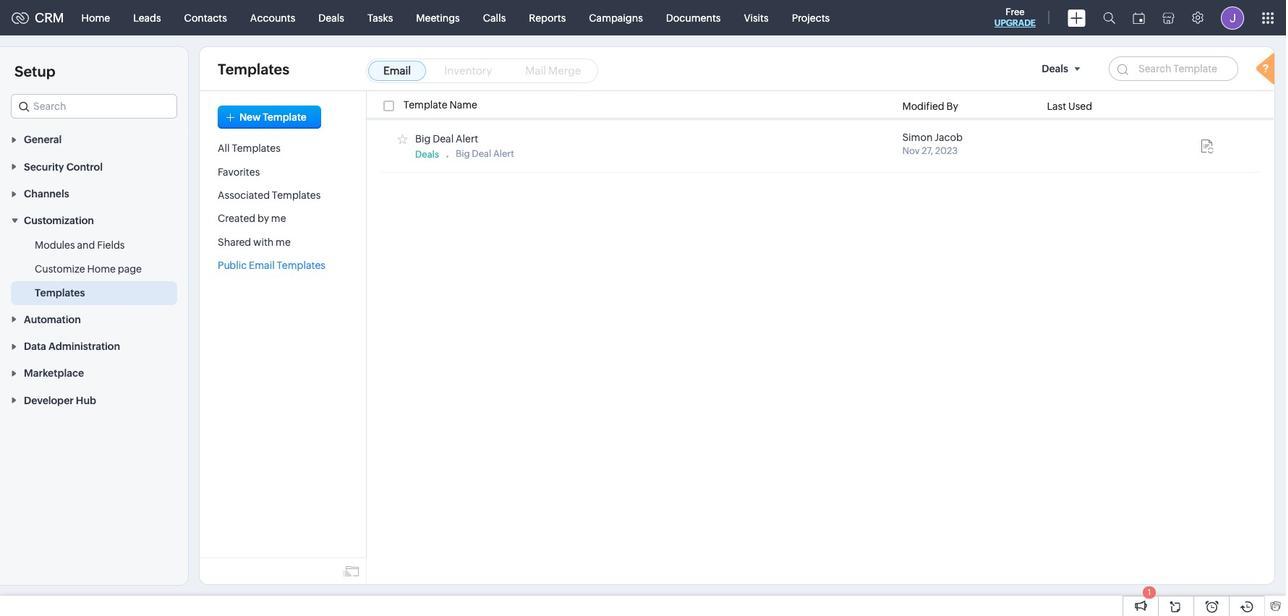Task type: vqa. For each thing, say whether or not it's contained in the screenshot.
the "Zone"
no



Task type: locate. For each thing, give the bounding box(es) containing it.
created by me link
[[218, 213, 286, 225]]

calls link
[[471, 0, 517, 35]]

channels
[[24, 188, 69, 200]]

deals for deals link
[[319, 12, 344, 24]]

general
[[24, 134, 62, 146]]

create menu image
[[1068, 9, 1086, 26]]

home link
[[70, 0, 122, 35]]

email up template name
[[383, 64, 411, 77]]

public email templates
[[218, 260, 325, 271]]

data administration
[[24, 341, 120, 352]]

deals left "tasks" link
[[319, 12, 344, 24]]

contacts
[[184, 12, 227, 24]]

big deal alert down big deal alert link
[[456, 148, 514, 159]]

administration
[[48, 341, 120, 352]]

1 horizontal spatial template
[[404, 99, 447, 111]]

templates link
[[35, 286, 85, 300]]

0 horizontal spatial template
[[263, 111, 307, 123]]

deals
[[319, 12, 344, 24], [1042, 63, 1068, 75], [415, 149, 439, 160]]

all templates link
[[218, 143, 281, 154]]

1 vertical spatial deals
[[1042, 63, 1068, 75]]

1 vertical spatial email
[[249, 260, 275, 271]]

alert
[[456, 133, 478, 144], [493, 148, 514, 159]]

template left name
[[404, 99, 447, 111]]

Search text field
[[12, 95, 176, 118]]

1 vertical spatial template
[[263, 111, 307, 123]]

deals link
[[307, 0, 356, 35]]

search element
[[1094, 0, 1124, 35]]

automation
[[24, 314, 81, 325]]

profile element
[[1212, 0, 1253, 35]]

crm link
[[12, 10, 64, 25]]

create menu element
[[1059, 0, 1094, 35]]

2 vertical spatial deals
[[415, 149, 439, 160]]

hub
[[76, 395, 96, 406]]

home down the fields
[[87, 264, 116, 275]]

template inside button
[[263, 111, 307, 123]]

big down template name
[[415, 133, 431, 144]]

projects
[[792, 12, 830, 24]]

calls
[[483, 12, 506, 24]]

by
[[258, 213, 269, 225]]

deal
[[433, 133, 454, 144], [472, 148, 491, 159]]

big deal alert
[[415, 133, 478, 144], [456, 148, 514, 159]]

0 horizontal spatial big
[[415, 133, 431, 144]]

by
[[947, 101, 958, 112]]

0 horizontal spatial email
[[249, 260, 275, 271]]

template right new on the top of the page
[[263, 111, 307, 123]]

free upgrade
[[994, 7, 1036, 28]]

reports
[[529, 12, 566, 24]]

0 vertical spatial alert
[[456, 133, 478, 144]]

deals inside field
[[1042, 63, 1068, 75]]

1 vertical spatial deal
[[472, 148, 491, 159]]

customization
[[24, 215, 94, 227]]

deals for the deals field
[[1042, 63, 1068, 75]]

0 vertical spatial template
[[404, 99, 447, 111]]

1 horizontal spatial email
[[383, 64, 411, 77]]

me for shared with me
[[276, 236, 291, 248]]

data
[[24, 341, 46, 352]]

27,
[[922, 146, 933, 156]]

None field
[[11, 94, 177, 119]]

home right crm
[[81, 12, 110, 24]]

template name
[[404, 99, 477, 111]]

search image
[[1103, 12, 1115, 24]]

1 horizontal spatial big
[[456, 148, 470, 159]]

leads
[[133, 12, 161, 24]]

deals down big deal alert link
[[415, 149, 439, 160]]

1 vertical spatial home
[[87, 264, 116, 275]]

created
[[218, 213, 255, 225]]

templates
[[218, 60, 289, 77], [232, 143, 281, 154], [272, 190, 321, 201], [277, 260, 325, 271], [35, 287, 85, 299]]

0 vertical spatial me
[[271, 213, 286, 225]]

data administration button
[[0, 333, 188, 360]]

page
[[118, 264, 142, 275]]

shared with me link
[[218, 236, 291, 248]]

0 horizontal spatial deals
[[319, 12, 344, 24]]

home
[[81, 12, 110, 24], [87, 264, 116, 275]]

1 vertical spatial alert
[[493, 148, 514, 159]]

control
[[66, 161, 103, 173]]

channels button
[[0, 180, 188, 207]]

templates down "customize"
[[35, 287, 85, 299]]

customize
[[35, 264, 85, 275]]

simon jacob link
[[902, 132, 963, 143]]

templates down shared with me link
[[277, 260, 325, 271]]

crm
[[35, 10, 64, 25]]

1 vertical spatial big
[[456, 148, 470, 159]]

customize home page
[[35, 264, 142, 275]]

big deal alert down template name
[[415, 133, 478, 144]]

deal down big deal alert link
[[472, 148, 491, 159]]

2 horizontal spatial deals
[[1042, 63, 1068, 75]]

0 vertical spatial big deal alert
[[415, 133, 478, 144]]

deals up last
[[1042, 63, 1068, 75]]

me right 'by'
[[271, 213, 286, 225]]

1 horizontal spatial deals
[[415, 149, 439, 160]]

email
[[383, 64, 411, 77], [249, 260, 275, 271]]

0 vertical spatial home
[[81, 12, 110, 24]]

and
[[77, 240, 95, 251]]

me right with
[[276, 236, 291, 248]]

0 vertical spatial deals
[[319, 12, 344, 24]]

0 vertical spatial deal
[[433, 133, 454, 144]]

visits link
[[732, 0, 780, 35]]

email down with
[[249, 260, 275, 271]]

accounts
[[250, 12, 295, 24]]

Deals field
[[1036, 56, 1091, 81]]

big
[[415, 133, 431, 144], [456, 148, 470, 159]]

developer hub button
[[0, 387, 188, 414]]

logo image
[[12, 12, 29, 24]]

1 vertical spatial me
[[276, 236, 291, 248]]

big down big deal alert link
[[456, 148, 470, 159]]

me
[[271, 213, 286, 225], [276, 236, 291, 248]]

documents link
[[655, 0, 732, 35]]

deal down template name
[[433, 133, 454, 144]]

setup
[[14, 63, 55, 80]]

fields
[[97, 240, 125, 251]]

last
[[1047, 101, 1066, 112]]

1 horizontal spatial deal
[[472, 148, 491, 159]]

new
[[239, 111, 261, 123]]



Task type: describe. For each thing, give the bounding box(es) containing it.
name
[[450, 99, 477, 111]]

general button
[[0, 126, 188, 153]]

1 horizontal spatial alert
[[493, 148, 514, 159]]

associated
[[218, 190, 270, 201]]

customize home page link
[[35, 262, 142, 277]]

favorites link
[[218, 166, 260, 178]]

0 vertical spatial email
[[383, 64, 411, 77]]

documents
[[666, 12, 721, 24]]

meetings link
[[405, 0, 471, 35]]

1 vertical spatial big deal alert
[[456, 148, 514, 159]]

campaigns
[[589, 12, 643, 24]]

Search Template text field
[[1109, 56, 1238, 81]]

automation button
[[0, 306, 188, 333]]

modules and fields link
[[35, 238, 125, 253]]

simon jacob nov 27, 2023
[[902, 132, 963, 156]]

2023
[[935, 146, 958, 156]]

developer
[[24, 395, 74, 406]]

with
[[253, 236, 274, 248]]

all templates
[[218, 143, 281, 154]]

shared
[[218, 236, 251, 248]]

upgrade
[[994, 18, 1036, 28]]

customization region
[[0, 234, 188, 306]]

security
[[24, 161, 64, 173]]

nov
[[902, 146, 920, 156]]

0 horizontal spatial deal
[[433, 133, 454, 144]]

me for created by me
[[271, 213, 286, 225]]

leads link
[[122, 0, 173, 35]]

tasks link
[[356, 0, 405, 35]]

associated templates link
[[218, 190, 321, 201]]

templates up created by me link
[[272, 190, 321, 201]]

shared with me
[[218, 236, 291, 248]]

contacts link
[[173, 0, 239, 35]]

associated templates
[[218, 190, 321, 201]]

public
[[218, 260, 247, 271]]

simon
[[902, 132, 933, 143]]

modified
[[902, 101, 945, 112]]

public email templates link
[[218, 260, 325, 271]]

reports link
[[517, 0, 577, 35]]

marketplace
[[24, 368, 84, 379]]

tasks
[[367, 12, 393, 24]]

0 vertical spatial big
[[415, 133, 431, 144]]

email link
[[368, 61, 426, 81]]

developer hub
[[24, 395, 96, 406]]

security control
[[24, 161, 103, 173]]

home inside customization region
[[87, 264, 116, 275]]

templates inside customization region
[[35, 287, 85, 299]]

modified by
[[902, 101, 958, 112]]

1
[[1148, 588, 1151, 597]]

big deal alert link
[[415, 133, 478, 144]]

favorites
[[218, 166, 260, 178]]

last used
[[1047, 101, 1092, 112]]

calendar image
[[1133, 12, 1145, 24]]

modules and fields
[[35, 240, 125, 251]]

new template button
[[218, 106, 321, 129]]

meetings
[[416, 12, 460, 24]]

created by me
[[218, 213, 286, 225]]

free
[[1006, 7, 1025, 17]]

templates up favorites link
[[232, 143, 281, 154]]

campaigns link
[[577, 0, 655, 35]]

customization button
[[0, 207, 188, 234]]

marketplace button
[[0, 360, 188, 387]]

jacob
[[935, 132, 963, 143]]

all
[[218, 143, 230, 154]]

visits
[[744, 12, 769, 24]]

profile image
[[1221, 6, 1244, 29]]

new template
[[239, 111, 307, 123]]

templates up new on the top of the page
[[218, 60, 289, 77]]

projects link
[[780, 0, 841, 35]]

security control button
[[0, 153, 188, 180]]

used
[[1068, 101, 1092, 112]]

modules
[[35, 240, 75, 251]]

0 horizontal spatial alert
[[456, 133, 478, 144]]

accounts link
[[239, 0, 307, 35]]



